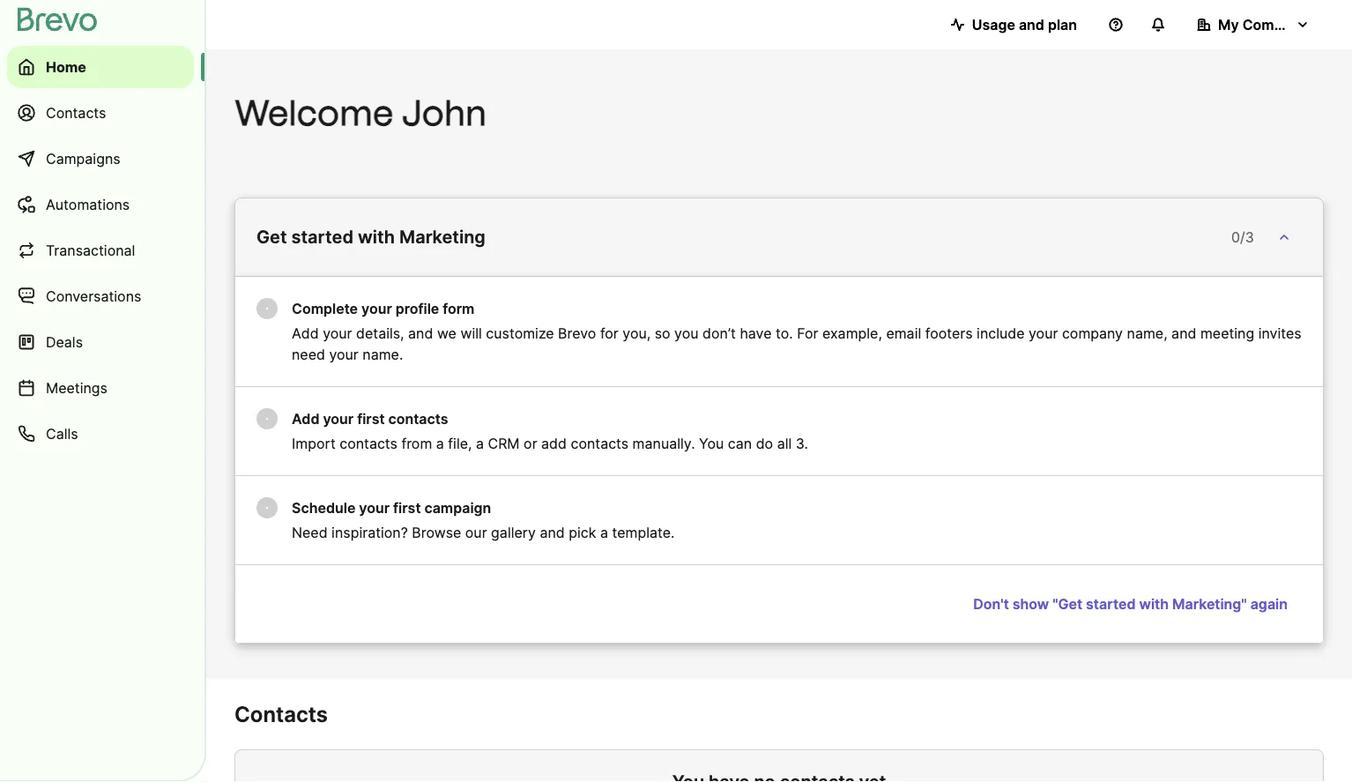 Task type: vqa. For each thing, say whether or not it's contained in the screenshot.
third THE 0 from the top
no



Task type: locate. For each thing, give the bounding box(es) containing it.
1 vertical spatial add
[[292, 410, 320, 427]]

so
[[655, 325, 671, 342]]

deals
[[46, 333, 83, 351]]

your inside schedule your first campaign need inspiration? browse our gallery and pick a template.
[[359, 499, 390, 516]]

add up need
[[292, 325, 319, 342]]

do
[[756, 435, 773, 452]]

add up import at the bottom of the page
[[292, 410, 320, 427]]

usage and plan button
[[937, 7, 1092, 42]]

your up inspiration?
[[359, 499, 390, 516]]

your up import at the bottom of the page
[[323, 410, 354, 427]]

my company
[[1219, 16, 1308, 33]]

started right "get
[[1086, 595, 1136, 612]]

your right include on the top right of the page
[[1029, 325, 1059, 342]]

meetings link
[[7, 367, 194, 409]]

calls link
[[7, 413, 194, 455]]

details,
[[356, 325, 404, 342]]

profile
[[396, 300, 439, 317]]

0
[[1232, 228, 1241, 246]]

1 horizontal spatial with
[[1140, 595, 1169, 612]]

0 vertical spatial started
[[291, 226, 354, 248]]

first down "name."
[[357, 410, 385, 427]]

usage
[[972, 16, 1016, 33]]

add inside the complete your profile form add your details, and we will customize brevo for you, so you don't have to. for example, email footers include your company name, and meeting invites need your name.
[[292, 325, 319, 342]]

your right need
[[329, 346, 359, 363]]

1 horizontal spatial first
[[393, 499, 421, 516]]

with left the marketing" at right
[[1140, 595, 1169, 612]]

2 add from the top
[[292, 410, 320, 427]]

complete
[[292, 300, 358, 317]]

1 horizontal spatial started
[[1086, 595, 1136, 612]]

with inside button
[[1140, 595, 1169, 612]]

a right file,
[[476, 435, 484, 452]]

and
[[1019, 16, 1045, 33], [408, 325, 433, 342], [1172, 325, 1197, 342], [540, 524, 565, 541]]

contacts
[[46, 104, 106, 121], [235, 701, 328, 727]]

meeting
[[1201, 325, 1255, 342]]

first
[[357, 410, 385, 427], [393, 499, 421, 516]]

first for campaign
[[393, 499, 421, 516]]

schedule your first campaign need inspiration? browse our gallery and pick a template.
[[292, 499, 675, 541]]

manually.
[[633, 435, 695, 452]]

add inside add your first contacts import contacts from a file, a crm or add contacts manually. you can do all 3.
[[292, 410, 320, 427]]

a left file,
[[436, 435, 444, 452]]

get started with marketing
[[257, 226, 486, 248]]

started right get
[[291, 226, 354, 248]]

name.
[[363, 346, 403, 363]]

2 horizontal spatial a
[[600, 524, 608, 541]]

company
[[1062, 325, 1123, 342]]

your
[[362, 300, 392, 317], [323, 325, 352, 342], [1029, 325, 1059, 342], [329, 346, 359, 363], [323, 410, 354, 427], [359, 499, 390, 516]]

your up details,
[[362, 300, 392, 317]]

contacts left from in the left bottom of the page
[[340, 435, 398, 452]]

have
[[740, 325, 772, 342]]

john
[[402, 92, 487, 134]]

you
[[675, 325, 699, 342]]

transactional
[[46, 242, 135, 259]]

0 vertical spatial add
[[292, 325, 319, 342]]

calls
[[46, 425, 78, 442]]

1 vertical spatial contacts
[[235, 701, 328, 727]]

add
[[292, 325, 319, 342], [292, 410, 320, 427]]

import
[[292, 435, 336, 452]]

and left the pick
[[540, 524, 565, 541]]

0 vertical spatial with
[[358, 226, 395, 248]]

0 horizontal spatial first
[[357, 410, 385, 427]]

my company button
[[1183, 7, 1324, 42]]

and left plan
[[1019, 16, 1045, 33]]

transactional link
[[7, 229, 194, 272]]

contacts up from in the left bottom of the page
[[388, 410, 448, 427]]

a
[[436, 435, 444, 452], [476, 435, 484, 452], [600, 524, 608, 541]]

0 vertical spatial contacts
[[46, 104, 106, 121]]

campaigns
[[46, 150, 120, 167]]

again
[[1251, 595, 1288, 612]]

contacts
[[388, 410, 448, 427], [340, 435, 398, 452], [571, 435, 629, 452]]

example,
[[823, 325, 883, 342]]

with left marketing
[[358, 226, 395, 248]]

a right the pick
[[600, 524, 608, 541]]

started
[[291, 226, 354, 248], [1086, 595, 1136, 612]]

a inside schedule your first campaign need inspiration? browse our gallery and pick a template.
[[600, 524, 608, 541]]

you,
[[623, 325, 651, 342]]

1 vertical spatial started
[[1086, 595, 1136, 612]]

0 horizontal spatial contacts
[[46, 104, 106, 121]]

with
[[358, 226, 395, 248], [1140, 595, 1169, 612]]

1 add from the top
[[292, 325, 319, 342]]

for
[[600, 325, 619, 342]]

conversations
[[46, 287, 141, 305]]

and inside schedule your first campaign need inspiration? browse our gallery and pick a template.
[[540, 524, 565, 541]]

1 horizontal spatial contacts
[[235, 701, 328, 727]]

contacts inside contacts link
[[46, 104, 106, 121]]

first up browse
[[393, 499, 421, 516]]

1 horizontal spatial a
[[476, 435, 484, 452]]

0 horizontal spatial started
[[291, 226, 354, 248]]

first inside schedule your first campaign need inspiration? browse our gallery and pick a template.
[[393, 499, 421, 516]]

first inside add your first contacts import contacts from a file, a crm or add contacts manually. you can do all 3.
[[357, 410, 385, 427]]

1 vertical spatial with
[[1140, 595, 1169, 612]]

can
[[728, 435, 752, 452]]

0 horizontal spatial with
[[358, 226, 395, 248]]

don't
[[974, 595, 1009, 612]]

usage and plan
[[972, 16, 1078, 33]]

1 vertical spatial first
[[393, 499, 421, 516]]

0 vertical spatial first
[[357, 410, 385, 427]]

campaign
[[425, 499, 491, 516]]

get
[[257, 226, 287, 248]]

need
[[292, 524, 328, 541]]

all
[[777, 435, 792, 452]]

name,
[[1127, 325, 1168, 342]]

crm
[[488, 435, 520, 452]]

will
[[461, 325, 482, 342]]

marketing
[[399, 226, 486, 248]]



Task type: describe. For each thing, give the bounding box(es) containing it.
template.
[[612, 524, 675, 541]]

add
[[542, 435, 567, 452]]

plan
[[1048, 16, 1078, 33]]

and right name, at the top
[[1172, 325, 1197, 342]]

browse
[[412, 524, 461, 541]]

gallery
[[491, 524, 536, 541]]

home
[[46, 58, 86, 75]]

brevo
[[558, 325, 596, 342]]

conversations link
[[7, 275, 194, 317]]

welcome
[[235, 92, 394, 134]]

company
[[1243, 16, 1308, 33]]

"get
[[1053, 595, 1083, 612]]

to.
[[776, 325, 793, 342]]

add your first contacts import contacts from a file, a crm or add contacts manually. you can do all 3.
[[292, 410, 809, 452]]

automations
[[46, 196, 130, 213]]

deals link
[[7, 321, 194, 363]]

our
[[465, 524, 487, 541]]

don't show "get started with marketing" again button
[[960, 586, 1302, 622]]

and down the "profile"
[[408, 325, 433, 342]]

pick
[[569, 524, 596, 541]]

contacts link
[[7, 92, 194, 134]]

or
[[524, 435, 538, 452]]

for
[[797, 325, 819, 342]]

meetings
[[46, 379, 108, 396]]

marketing"
[[1173, 595, 1247, 612]]

0 horizontal spatial a
[[436, 435, 444, 452]]

contacts right add on the bottom of page
[[571, 435, 629, 452]]

your inside add your first contacts import contacts from a file, a crm or add contacts manually. you can do all 3.
[[323, 410, 354, 427]]

automations link
[[7, 183, 194, 226]]

your down complete
[[323, 325, 352, 342]]

/
[[1241, 228, 1246, 246]]

from
[[402, 435, 432, 452]]

file,
[[448, 435, 472, 452]]

don't show "get started with marketing" again
[[974, 595, 1288, 612]]

footers
[[926, 325, 973, 342]]

complete your profile form add your details, and we will customize brevo for you, so you don't have to. for example, email footers include your company name, and meeting invites need your name.
[[292, 300, 1302, 363]]

campaigns link
[[7, 138, 194, 180]]

my
[[1219, 16, 1240, 33]]

schedule
[[292, 499, 356, 516]]

form
[[443, 300, 475, 317]]

you
[[699, 435, 724, 452]]

customize
[[486, 325, 554, 342]]

show
[[1013, 595, 1049, 612]]

started inside button
[[1086, 595, 1136, 612]]

welcome john
[[235, 92, 487, 134]]

invites
[[1259, 325, 1302, 342]]

3
[[1246, 228, 1255, 246]]

don't
[[703, 325, 736, 342]]

first for contacts
[[357, 410, 385, 427]]

we
[[437, 325, 457, 342]]

email
[[887, 325, 922, 342]]

home link
[[7, 46, 194, 88]]

3.
[[796, 435, 809, 452]]

0 / 3
[[1232, 228, 1255, 246]]

and inside usage and plan button
[[1019, 16, 1045, 33]]

inspiration?
[[332, 524, 408, 541]]

need
[[292, 346, 325, 363]]

include
[[977, 325, 1025, 342]]



